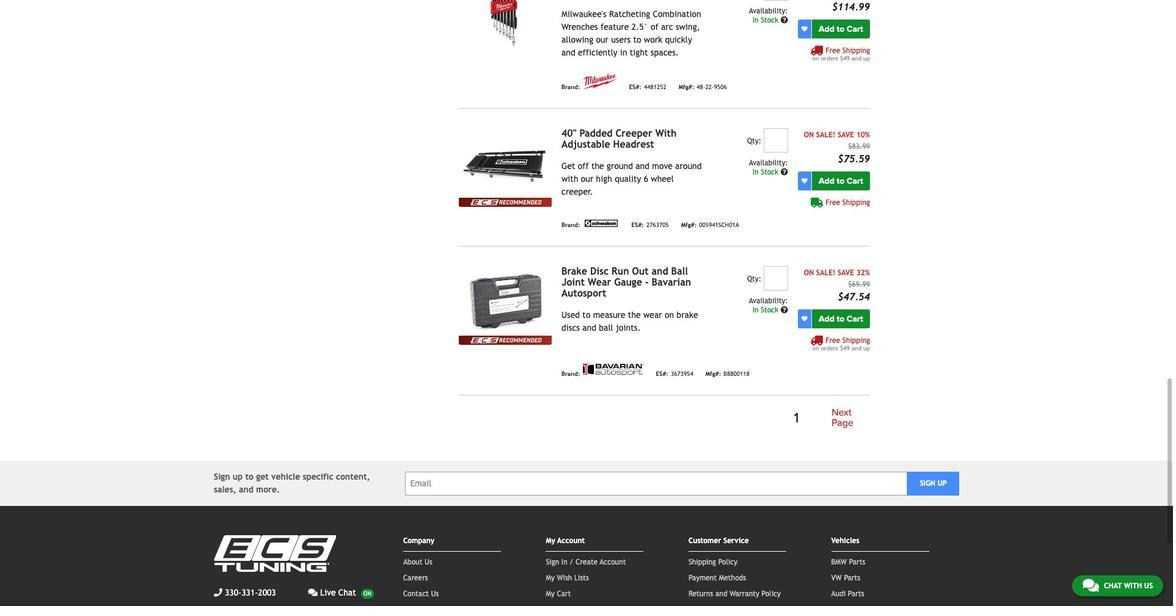Task type: describe. For each thing, give the bounding box(es) containing it.
next
[[832, 407, 852, 419]]

mfg#: for 40" padded creeper with adjustable headrest
[[681, 222, 697, 228]]

returns
[[689, 590, 713, 599]]

my cart link
[[546, 590, 571, 599]]

and inside sign up to get vehicle specific content, sales, and more.
[[239, 485, 254, 495]]

careers
[[403, 575, 428, 583]]

stock for 40" padded creeper with adjustable headrest
[[761, 168, 779, 177]]

save for $75.59
[[838, 131, 854, 139]]

run
[[612, 266, 629, 277]]

2 $49 from the top
[[840, 345, 850, 352]]

331-
[[242, 589, 258, 598]]

2 free shipping on orders $49 and up from the top
[[813, 337, 870, 352]]

bavarian
[[652, 277, 691, 288]]

with inside chat with us link
[[1124, 582, 1142, 591]]

to down $114.99
[[837, 24, 845, 34]]

1 free shipping on orders $49 and up from the top
[[813, 46, 870, 62]]

lists
[[574, 575, 589, 583]]

headrest
[[613, 139, 654, 150]]

in stock for brake disc run out and ball joint wear gauge - bavarian autosport
[[753, 306, 781, 315]]

3 free from the top
[[826, 337, 841, 345]]

to inside sign up to get vehicle specific content, sales, and more.
[[245, 472, 254, 482]]

to inside used to measure the wear on brake discs and ball joints.
[[583, 310, 591, 320]]

sign for sign in / create account
[[546, 559, 559, 567]]

used to measure the wear on brake discs and ball joints.
[[562, 310, 698, 333]]

brake disc run out and ball joint wear gauge - bavarian autosport
[[562, 266, 691, 299]]

0 vertical spatial on
[[813, 55, 819, 62]]

cart down wish
[[557, 590, 571, 599]]

0 vertical spatial policy
[[719, 559, 738, 567]]

get
[[256, 472, 269, 482]]

used
[[562, 310, 580, 320]]

work
[[644, 35, 663, 45]]

3673954
[[671, 371, 693, 377]]

$114.99
[[832, 1, 870, 13]]

returns and warranty policy
[[689, 590, 781, 599]]

es#4481252 - 48-22-9506 - 7pc ratcheting combination wrench set - metric - milwaukee's ratcheting combination wrenches feature 2.5 of arc swing, allowing our users to work quickly and efficiently in tight spaces. - milwaukee - audi volkswagen mercedes benz mini porsche image
[[459, 0, 552, 46]]

es#: 3673954
[[656, 371, 693, 377]]

save for $47.54
[[838, 269, 854, 277]]

add to cart button for $47.54
[[812, 310, 870, 329]]

wish
[[557, 575, 572, 583]]

/
[[570, 559, 574, 567]]

parts for audi parts
[[848, 590, 865, 599]]

es#: for creeper
[[632, 222, 644, 228]]

330-331-2003
[[225, 589, 276, 598]]

ball
[[671, 266, 688, 277]]

shipping policy
[[689, 559, 738, 567]]

padded
[[580, 128, 613, 139]]

returns and warranty policy link
[[689, 590, 781, 599]]

10%
[[857, 131, 870, 139]]

sales,
[[214, 485, 236, 495]]

cart for add to cart button corresponding to $47.54
[[847, 314, 863, 324]]

customer service
[[689, 537, 749, 546]]

users
[[611, 35, 631, 45]]

add to wish list image for add to cart button associated with $75.59
[[802, 178, 808, 184]]

comments image for live
[[308, 589, 318, 598]]

on inside used to measure the wear on brake discs and ball joints.
[[665, 310, 674, 320]]

tight
[[630, 48, 648, 57]]

40" padded creeper with adjustable headrest link
[[562, 128, 677, 150]]

es#: for run
[[656, 371, 669, 377]]

vehicles
[[832, 537, 860, 546]]

milwaukee's ratcheting combination wrenches feature 2.5° of arc swing, allowing our users to work quickly and efficiently in tight spaces.
[[562, 9, 701, 57]]

1 free from the top
[[826, 46, 841, 55]]

stock for brake disc run out and ball joint wear gauge - bavarian autosport
[[761, 306, 779, 315]]

1 vertical spatial account
[[600, 559, 626, 567]]

vehicle
[[271, 472, 300, 482]]

of
[[651, 22, 659, 32]]

arc
[[661, 22, 673, 32]]

parts for bmw parts
[[849, 559, 866, 567]]

gauge
[[614, 277, 642, 288]]

0 vertical spatial account
[[557, 537, 585, 546]]

vw
[[832, 575, 842, 583]]

sign up button
[[908, 472, 960, 496]]

move
[[652, 161, 673, 171]]

disc
[[590, 266, 609, 277]]

more.
[[256, 485, 280, 495]]

on for $75.59
[[804, 131, 814, 139]]

off
[[578, 161, 589, 171]]

brake
[[677, 310, 698, 320]]

up inside button
[[938, 480, 947, 488]]

mfg#: 005941sch01a
[[681, 222, 739, 228]]

sign up
[[920, 480, 947, 488]]

live
[[320, 589, 336, 598]]

brand: for 40"
[[562, 222, 580, 228]]

audi
[[832, 590, 846, 599]]

to up free shipping
[[837, 176, 845, 186]]

joint
[[562, 277, 585, 288]]

to inside "milwaukee's ratcheting combination wrenches feature 2.5° of arc swing, allowing our users to work quickly and efficiently in tight spaces."
[[633, 35, 641, 45]]

allowing
[[562, 35, 594, 45]]

to down $47.54
[[837, 314, 845, 324]]

$83.99
[[848, 142, 870, 151]]

sign for sign up to get vehicle specific content, sales, and more.
[[214, 472, 230, 482]]

Email email field
[[405, 472, 908, 496]]

qty: for 40" padded creeper with adjustable headrest
[[747, 137, 762, 145]]

sale! for $75.59
[[816, 131, 836, 139]]

sign in / create account link
[[546, 559, 626, 567]]

1 add to cart from the top
[[819, 24, 863, 34]]

joints.
[[616, 323, 641, 333]]

4481252
[[644, 84, 667, 90]]

audi parts
[[832, 590, 865, 599]]

1
[[794, 410, 799, 427]]

chat with us
[[1104, 582, 1153, 591]]

in stock for 40" padded creeper with adjustable headrest
[[753, 168, 781, 177]]

payment methods
[[689, 575, 746, 583]]

shipping up 'payment' at the bottom right
[[689, 559, 716, 567]]

2.5°
[[632, 22, 648, 32]]

1 horizontal spatial chat
[[1104, 582, 1122, 591]]

bmw
[[832, 559, 847, 567]]

in
[[620, 48, 627, 57]]

the inside get off the ground and move around with our high quality 6 wheel creeper.
[[592, 161, 604, 171]]

1 orders from the top
[[821, 55, 838, 62]]

in for "question circle" image for $47.54
[[753, 306, 759, 315]]

1 horizontal spatial policy
[[762, 590, 781, 599]]

get
[[562, 161, 575, 171]]

careers link
[[403, 575, 428, 583]]

audi parts link
[[832, 590, 865, 599]]

1 availability: from the top
[[749, 7, 788, 15]]

creeper.
[[562, 187, 593, 197]]

ground
[[607, 161, 633, 171]]

shipping down $47.54
[[843, 337, 870, 345]]

swing,
[[676, 22, 700, 32]]

b8800118
[[724, 371, 750, 377]]

parts for vw parts
[[844, 575, 861, 583]]

on sale!                         save 10% $83.99 $75.59
[[804, 131, 870, 165]]

1 in stock from the top
[[753, 16, 781, 24]]

2003
[[258, 589, 276, 598]]

with
[[656, 128, 677, 139]]

48-
[[697, 84, 706, 90]]

and inside brake disc run out and ball joint wear gauge - bavarian autosport
[[652, 266, 668, 277]]



Task type: locate. For each thing, give the bounding box(es) containing it.
parts right bmw
[[849, 559, 866, 567]]

2 add to wish list image from the top
[[802, 178, 808, 184]]

ecs tuning image
[[214, 536, 336, 573]]

and right - on the right
[[652, 266, 668, 277]]

vw parts
[[832, 575, 861, 583]]

free shipping on orders $49 and up down $114.99
[[813, 46, 870, 62]]

1 vertical spatial free
[[826, 199, 841, 207]]

add to cart button for $75.59
[[812, 172, 870, 191]]

2 qty: from the top
[[747, 275, 762, 284]]

1 ecs tuning recommends this product. image from the top
[[459, 198, 552, 207]]

add to cart button up free shipping
[[812, 172, 870, 191]]

1 sale! from the top
[[816, 131, 836, 139]]

and right sales,
[[239, 485, 254, 495]]

2 vertical spatial add to cart button
[[812, 310, 870, 329]]

2 vertical spatial add
[[819, 314, 835, 324]]

quality
[[615, 174, 641, 184]]

the up the joints.
[[628, 310, 641, 320]]

orders down $47.54
[[821, 345, 838, 352]]

2 vertical spatial stock
[[761, 306, 779, 315]]

account right create on the bottom
[[600, 559, 626, 567]]

sale! inside on sale!                         save 32% $69.99 $47.54
[[816, 269, 836, 277]]

$75.59
[[838, 153, 870, 165]]

9506
[[714, 84, 727, 90]]

add to cart button down $47.54
[[812, 310, 870, 329]]

6
[[644, 174, 649, 184]]

my down my wish lists
[[546, 590, 555, 599]]

and down allowing
[[562, 48, 576, 57]]

policy up methods
[[719, 559, 738, 567]]

1 vertical spatial on
[[665, 310, 674, 320]]

qty: for brake disc run out and ball joint wear gauge - bavarian autosport
[[747, 275, 762, 284]]

qty:
[[747, 137, 762, 145], [747, 275, 762, 284]]

on
[[813, 55, 819, 62], [665, 310, 674, 320], [813, 345, 819, 352]]

free shipping on orders $49 and up down $47.54
[[813, 337, 870, 352]]

0 horizontal spatial chat
[[338, 589, 356, 598]]

1 vertical spatial brand:
[[562, 222, 580, 228]]

1 add to wish list image from the top
[[802, 26, 808, 32]]

live chat link
[[308, 587, 374, 600]]

$49 down $114.99
[[840, 55, 850, 62]]

-
[[645, 277, 649, 288]]

1 vertical spatial ecs tuning recommends this product. image
[[459, 336, 552, 345]]

phone image
[[214, 589, 222, 598]]

mfg#: left 48-
[[679, 84, 695, 90]]

wear
[[588, 277, 611, 288]]

2 free from the top
[[826, 199, 841, 207]]

None number field
[[764, 0, 788, 1], [764, 128, 788, 153], [764, 266, 788, 291], [764, 0, 788, 1], [764, 128, 788, 153], [764, 266, 788, 291]]

cart down $47.54
[[847, 314, 863, 324]]

account
[[557, 537, 585, 546], [600, 559, 626, 567]]

cart for 1st add to cart button
[[847, 24, 863, 34]]

2 my from the top
[[546, 575, 555, 583]]

wrenches
[[562, 22, 598, 32]]

mfg#: 48-22-9506
[[679, 84, 727, 90]]

0 horizontal spatial the
[[592, 161, 604, 171]]

1 vertical spatial save
[[838, 269, 854, 277]]

1 vertical spatial the
[[628, 310, 641, 320]]

my up my wish lists
[[546, 537, 555, 546]]

up
[[864, 55, 870, 62], [864, 345, 870, 352], [233, 472, 243, 482], [938, 480, 947, 488]]

service
[[724, 537, 749, 546]]

wheel
[[651, 174, 674, 184]]

$49
[[840, 55, 850, 62], [840, 345, 850, 352]]

ecs tuning recommends this product. image for 40" padded creeper with adjustable headrest
[[459, 198, 552, 207]]

sale! left 32%
[[816, 269, 836, 277]]

mfg#: left b8800118
[[706, 371, 721, 377]]

add to wish list image for 1st add to cart button
[[802, 26, 808, 32]]

our inside "milwaukee's ratcheting combination wrenches feature 2.5° of arc swing, allowing our users to work quickly and efficiently in tight spaces."
[[596, 35, 609, 45]]

payment
[[689, 575, 717, 583]]

es#: left 3673954
[[656, 371, 669, 377]]

1 vertical spatial with
[[1124, 582, 1142, 591]]

about
[[403, 559, 423, 567]]

ecs tuning recommends this product. image
[[459, 198, 552, 207], [459, 336, 552, 345]]

1 vertical spatial mfg#:
[[681, 222, 697, 228]]

1 vertical spatial add to wish list image
[[802, 178, 808, 184]]

3 add to cart from the top
[[819, 314, 863, 324]]

add to cart for $75.59
[[819, 176, 863, 186]]

1 brand: from the top
[[562, 84, 580, 90]]

2 vertical spatial question circle image
[[781, 307, 788, 314]]

paginated product list navigation navigation
[[459, 406, 870, 432]]

0 vertical spatial parts
[[849, 559, 866, 567]]

2 save from the top
[[838, 269, 854, 277]]

in for 3rd "question circle" image from the bottom of the page
[[753, 16, 759, 24]]

vw parts link
[[832, 575, 861, 583]]

and down payment methods link
[[716, 590, 728, 599]]

1 vertical spatial add
[[819, 176, 835, 186]]

2 add to cart from the top
[[819, 176, 863, 186]]

comments image
[[1083, 579, 1099, 593], [308, 589, 318, 598]]

and down $47.54
[[852, 345, 862, 352]]

add to wish list image
[[802, 316, 808, 322]]

customer
[[689, 537, 721, 546]]

1 $49 from the top
[[840, 55, 850, 62]]

on up add to wish list image
[[804, 269, 814, 277]]

1 vertical spatial add to cart
[[819, 176, 863, 186]]

2 ecs tuning recommends this product. image from the top
[[459, 336, 552, 345]]

company
[[403, 537, 435, 546]]

2 sale! from the top
[[816, 269, 836, 277]]

0 horizontal spatial comments image
[[308, 589, 318, 598]]

0 vertical spatial question circle image
[[781, 16, 788, 24]]

0 vertical spatial add to cart button
[[812, 19, 870, 38]]

1 on from the top
[[804, 131, 814, 139]]

discs
[[562, 323, 580, 333]]

combination
[[653, 9, 701, 19]]

chat with us link
[[1073, 576, 1164, 597]]

0 vertical spatial on
[[804, 131, 814, 139]]

my wish lists
[[546, 575, 589, 583]]

my left wish
[[546, 575, 555, 583]]

free
[[826, 46, 841, 55], [826, 199, 841, 207], [826, 337, 841, 345]]

shipping down $75.59
[[843, 199, 870, 207]]

sale! left 10%
[[816, 131, 836, 139]]

free down $75.59
[[826, 199, 841, 207]]

comments image inside live chat link
[[308, 589, 318, 598]]

shipping down $114.99
[[843, 46, 870, 55]]

payment methods link
[[689, 575, 746, 583]]

cart down $114.99
[[847, 24, 863, 34]]

1 vertical spatial sale!
[[816, 269, 836, 277]]

contact
[[403, 590, 429, 599]]

add to cart up free shipping
[[819, 176, 863, 186]]

2 add to cart button from the top
[[812, 172, 870, 191]]

1 horizontal spatial account
[[600, 559, 626, 567]]

sale! inside on sale!                         save 10% $83.99 $75.59
[[816, 131, 836, 139]]

and inside get off the ground and move around with our high quality 6 wheel creeper.
[[636, 161, 650, 171]]

2 vertical spatial free
[[826, 337, 841, 345]]

brake disc run out and ball joint wear gauge - bavarian autosport link
[[562, 266, 691, 299]]

2 vertical spatial availability:
[[749, 297, 788, 306]]

add to cart down $47.54
[[819, 314, 863, 324]]

1 vertical spatial $49
[[840, 345, 850, 352]]

0 vertical spatial mfg#:
[[679, 84, 695, 90]]

brand: left the 'bav auto tools - corporate logo'
[[562, 371, 580, 377]]

0 vertical spatial free
[[826, 46, 841, 55]]

2 horizontal spatial sign
[[920, 480, 936, 488]]

availability:
[[749, 7, 788, 15], [749, 159, 788, 167], [749, 297, 788, 306]]

live chat
[[320, 589, 356, 598]]

quickly
[[665, 35, 692, 45]]

1 vertical spatial free shipping on orders $49 and up
[[813, 337, 870, 352]]

1 save from the top
[[838, 131, 854, 139]]

2 stock from the top
[[761, 168, 779, 177]]

cart for add to cart button associated with $75.59
[[847, 176, 863, 186]]

0 vertical spatial availability:
[[749, 7, 788, 15]]

2 availability: from the top
[[749, 159, 788, 167]]

contact us
[[403, 590, 439, 599]]

wear
[[644, 310, 662, 320]]

40"
[[562, 128, 577, 139]]

sale! for $47.54
[[816, 269, 836, 277]]

3 availability: from the top
[[749, 297, 788, 306]]

1 vertical spatial policy
[[762, 590, 781, 599]]

add for $47.54
[[819, 314, 835, 324]]

my for my wish lists
[[546, 575, 555, 583]]

es#:
[[629, 84, 642, 90], [632, 222, 644, 228], [656, 371, 669, 377]]

our
[[596, 35, 609, 45], [581, 174, 594, 184]]

mfg#: left 005941sch01a
[[681, 222, 697, 228]]

40" padded creeper with adjustable headrest
[[562, 128, 677, 150]]

sign for sign up
[[920, 480, 936, 488]]

3 add from the top
[[819, 314, 835, 324]]

my for my cart
[[546, 590, 555, 599]]

up inside sign up to get vehicle specific content, sales, and more.
[[233, 472, 243, 482]]

methods
[[719, 575, 746, 583]]

add to cart button down $114.99
[[812, 19, 870, 38]]

1 vertical spatial in stock
[[753, 168, 781, 177]]

bav auto tools - corporate logo image
[[583, 364, 644, 376]]

2 vertical spatial parts
[[848, 590, 865, 599]]

parts right the vw
[[844, 575, 861, 583]]

2 vertical spatial on
[[813, 345, 819, 352]]

sign inside button
[[920, 480, 936, 488]]

comments image inside chat with us link
[[1083, 579, 1099, 593]]

3 my from the top
[[546, 590, 555, 599]]

0 vertical spatial my
[[546, 537, 555, 546]]

1 vertical spatial orders
[[821, 345, 838, 352]]

feature
[[601, 22, 629, 32]]

with inside get off the ground and move around with our high quality 6 wheel creeper.
[[562, 174, 579, 184]]

and
[[562, 48, 576, 57], [852, 55, 862, 62], [636, 161, 650, 171], [652, 266, 668, 277], [583, 323, 597, 333], [852, 345, 862, 352], [239, 485, 254, 495], [716, 590, 728, 599]]

our up efficiently
[[596, 35, 609, 45]]

1 stock from the top
[[761, 16, 779, 24]]

0 vertical spatial our
[[596, 35, 609, 45]]

1 horizontal spatial the
[[628, 310, 641, 320]]

autosport
[[562, 288, 607, 299]]

measure
[[593, 310, 626, 320]]

out
[[632, 266, 649, 277]]

brake
[[562, 266, 588, 277]]

es#3673954 - b8800118 - brake disc run out and ball joint wear gauge - bavarian autosport - used to measure the wear on brake discs and ball joints. - bav auto tools - audi bmw volkswagen mercedes benz mini porsche image
[[459, 266, 552, 336]]

save inside on sale!                         save 10% $83.99 $75.59
[[838, 131, 854, 139]]

sign up to get vehicle specific content, sales, and more.
[[214, 472, 370, 495]]

0 vertical spatial add
[[819, 24, 835, 34]]

0 horizontal spatial with
[[562, 174, 579, 184]]

to right used
[[583, 310, 591, 320]]

1 horizontal spatial comments image
[[1083, 579, 1099, 593]]

3 stock from the top
[[761, 306, 779, 315]]

0 vertical spatial ecs tuning recommends this product. image
[[459, 198, 552, 207]]

account up /
[[557, 537, 585, 546]]

in for "question circle" image associated with $75.59
[[753, 168, 759, 177]]

policy right warranty
[[762, 590, 781, 599]]

us
[[425, 559, 433, 567], [1145, 582, 1153, 591], [431, 590, 439, 599]]

0 vertical spatial free shipping on orders $49 and up
[[813, 46, 870, 62]]

save left 32%
[[838, 269, 854, 277]]

2 vertical spatial es#:
[[656, 371, 669, 377]]

3 in stock from the top
[[753, 306, 781, 315]]

next page
[[832, 407, 854, 430]]

the up high
[[592, 161, 604, 171]]

question circle image for $47.54
[[781, 307, 788, 314]]

0 vertical spatial es#:
[[629, 84, 642, 90]]

2 vertical spatial mfg#:
[[706, 371, 721, 377]]

1 horizontal spatial sign
[[546, 559, 559, 567]]

0 vertical spatial in stock
[[753, 16, 781, 24]]

orders down $114.99
[[821, 55, 838, 62]]

1 vertical spatial availability:
[[749, 159, 788, 167]]

0 vertical spatial the
[[592, 161, 604, 171]]

brand: left milwaukee - corporate logo
[[562, 84, 580, 90]]

add to cart for $47.54
[[819, 314, 863, 324]]

es#2763705 - 005941sch01a - 40" padded creeper with adjustable headrest  - get off the ground and move around with our high quality 6 wheel creeper. - schwaben - audi bmw volkswagen mercedes benz mini porsche image
[[459, 128, 552, 198]]

save left 10%
[[838, 131, 854, 139]]

3 question circle image from the top
[[781, 307, 788, 314]]

milwaukee - corporate logo image
[[583, 74, 617, 89]]

my cart
[[546, 590, 571, 599]]

0 vertical spatial $49
[[840, 55, 850, 62]]

us for contact us
[[431, 590, 439, 599]]

and left ball
[[583, 323, 597, 333]]

0 vertical spatial orders
[[821, 55, 838, 62]]

1 add to cart button from the top
[[812, 19, 870, 38]]

our down the 'off'
[[581, 174, 594, 184]]

add right add to wish list image
[[819, 314, 835, 324]]

0 vertical spatial sale!
[[816, 131, 836, 139]]

1 vertical spatial question circle image
[[781, 169, 788, 176]]

comments image left chat with us
[[1083, 579, 1099, 593]]

free shipping
[[826, 199, 870, 207]]

2 on from the top
[[804, 269, 814, 277]]

es#: left 4481252
[[629, 84, 642, 90]]

2 add from the top
[[819, 176, 835, 186]]

on left 10%
[[804, 131, 814, 139]]

$49 down $47.54
[[840, 345, 850, 352]]

warranty
[[730, 590, 760, 599]]

0 vertical spatial brand:
[[562, 84, 580, 90]]

1 question circle image from the top
[[781, 16, 788, 24]]

my wish lists link
[[546, 575, 589, 583]]

around
[[675, 161, 702, 171]]

add up free shipping
[[819, 176, 835, 186]]

mfg#: for brake disc run out and ball joint wear gauge - bavarian autosport
[[706, 371, 721, 377]]

comments image left live
[[308, 589, 318, 598]]

parts
[[849, 559, 866, 567], [844, 575, 861, 583], [848, 590, 865, 599]]

cart down $75.59
[[847, 176, 863, 186]]

sign inside sign up to get vehicle specific content, sales, and more.
[[214, 472, 230, 482]]

1 horizontal spatial with
[[1124, 582, 1142, 591]]

brand: left schwaben - corporate logo on the top
[[562, 222, 580, 228]]

0 vertical spatial add to wish list image
[[802, 26, 808, 32]]

my for my account
[[546, 537, 555, 546]]

brand:
[[562, 84, 580, 90], [562, 222, 580, 228], [562, 371, 580, 377]]

ecs tuning recommends this product. image for brake disc run out and ball joint wear gauge - bavarian autosport
[[459, 336, 552, 345]]

parts right "audi"
[[848, 590, 865, 599]]

1 qty: from the top
[[747, 137, 762, 145]]

1 vertical spatial es#:
[[632, 222, 644, 228]]

1 my from the top
[[546, 537, 555, 546]]

330-331-2003 link
[[214, 587, 276, 600]]

on inside on sale!                         save 32% $69.99 $47.54
[[804, 269, 814, 277]]

1 vertical spatial on
[[804, 269, 814, 277]]

es#: left 2763705
[[632, 222, 644, 228]]

free shipping on orders $49 and up
[[813, 46, 870, 62], [813, 337, 870, 352]]

add for $75.59
[[819, 176, 835, 186]]

2 question circle image from the top
[[781, 169, 788, 176]]

2 in stock from the top
[[753, 168, 781, 177]]

1 horizontal spatial our
[[596, 35, 609, 45]]

add to cart button
[[812, 19, 870, 38], [812, 172, 870, 191], [812, 310, 870, 329]]

add to cart down $114.99
[[819, 24, 863, 34]]

add down $114.99
[[819, 24, 835, 34]]

us for about us
[[425, 559, 433, 567]]

$47.54
[[838, 291, 870, 303]]

brand: for brake
[[562, 371, 580, 377]]

0 horizontal spatial sign
[[214, 472, 230, 482]]

our inside get off the ground and move around with our high quality 6 wheel creeper.
[[581, 174, 594, 184]]

1 link
[[787, 409, 806, 429]]

1 vertical spatial our
[[581, 174, 594, 184]]

1 vertical spatial my
[[546, 575, 555, 583]]

to up tight
[[633, 35, 641, 45]]

high
[[596, 174, 612, 184]]

availability: for brake disc run out and ball joint wear gauge - bavarian autosport
[[749, 297, 788, 306]]

and inside used to measure the wear on brake discs and ball joints.
[[583, 323, 597, 333]]

schwaben - corporate logo image
[[583, 220, 619, 227]]

1 vertical spatial stock
[[761, 168, 779, 177]]

and inside "milwaukee's ratcheting combination wrenches feature 2.5° of arc swing, allowing our users to work quickly and efficiently in tight spaces."
[[562, 48, 576, 57]]

save inside on sale!                         save 32% $69.99 $47.54
[[838, 269, 854, 277]]

1 vertical spatial add to cart button
[[812, 172, 870, 191]]

1 vertical spatial qty:
[[747, 275, 762, 284]]

mfg#:
[[679, 84, 695, 90], [681, 222, 697, 228], [706, 371, 721, 377]]

comments image for chat
[[1083, 579, 1099, 593]]

2 vertical spatial my
[[546, 590, 555, 599]]

page
[[832, 418, 854, 430]]

es#: 2763705
[[632, 222, 669, 228]]

2 vertical spatial in stock
[[753, 306, 781, 315]]

the inside used to measure the wear on brake discs and ball joints.
[[628, 310, 641, 320]]

on inside on sale!                         save 10% $83.99 $75.59
[[804, 131, 814, 139]]

free down $114.99
[[826, 46, 841, 55]]

on for $47.54
[[804, 269, 814, 277]]

question circle image
[[781, 16, 788, 24], [781, 169, 788, 176], [781, 307, 788, 314]]

0 horizontal spatial our
[[581, 174, 594, 184]]

330-
[[225, 589, 242, 598]]

2 brand: from the top
[[562, 222, 580, 228]]

0 vertical spatial stock
[[761, 16, 779, 24]]

0 horizontal spatial policy
[[719, 559, 738, 567]]

question circle image for $75.59
[[781, 169, 788, 176]]

to left get
[[245, 472, 254, 482]]

0 vertical spatial add to cart
[[819, 24, 863, 34]]

3 add to cart button from the top
[[812, 310, 870, 329]]

and up 6
[[636, 161, 650, 171]]

2 vertical spatial brand:
[[562, 371, 580, 377]]

availability: for 40" padded creeper with adjustable headrest
[[749, 159, 788, 167]]

3 brand: from the top
[[562, 371, 580, 377]]

0 vertical spatial with
[[562, 174, 579, 184]]

0 vertical spatial save
[[838, 131, 854, 139]]

1 add from the top
[[819, 24, 835, 34]]

and down $114.99
[[852, 55, 862, 62]]

2 orders from the top
[[821, 345, 838, 352]]

0 horizontal spatial account
[[557, 537, 585, 546]]

add to wish list image
[[802, 26, 808, 32], [802, 178, 808, 184]]

free down $47.54
[[826, 337, 841, 345]]

create
[[576, 559, 598, 567]]

2 vertical spatial add to cart
[[819, 314, 863, 324]]

to
[[837, 24, 845, 34], [633, 35, 641, 45], [837, 176, 845, 186], [583, 310, 591, 320], [837, 314, 845, 324], [245, 472, 254, 482]]

2763705
[[647, 222, 669, 228]]

0 vertical spatial qty:
[[747, 137, 762, 145]]

1 vertical spatial parts
[[844, 575, 861, 583]]



Task type: vqa. For each thing, say whether or not it's contained in the screenshot.


